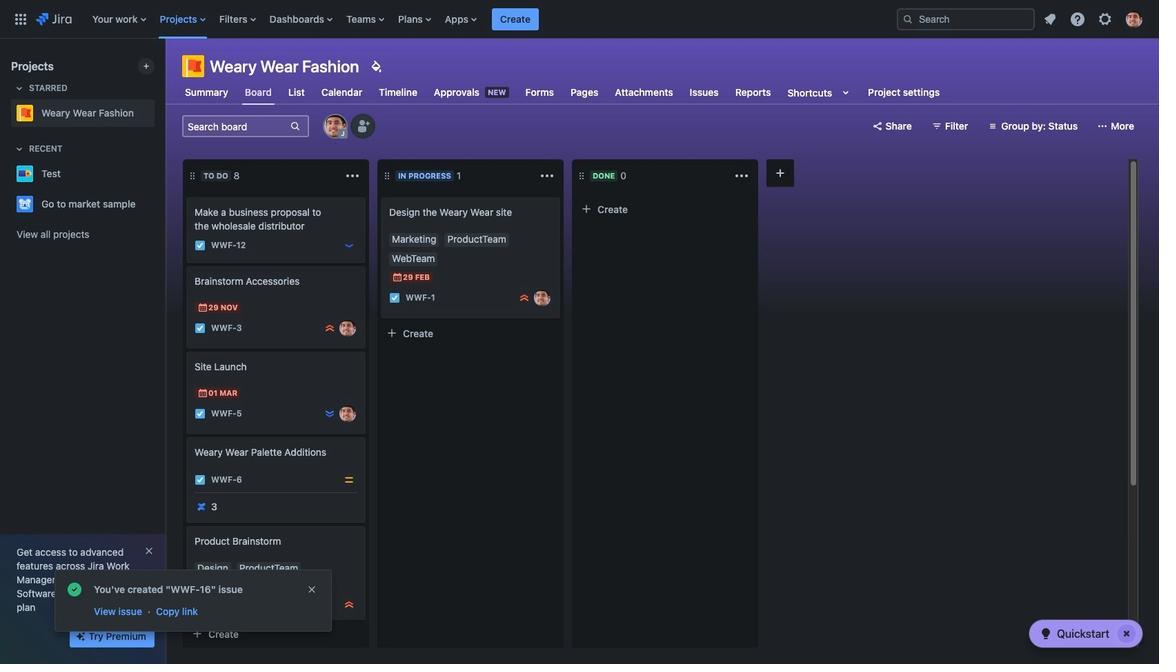 Task type: vqa. For each thing, say whether or not it's contained in the screenshot.
Settings image
yes



Task type: describe. For each thing, give the bounding box(es) containing it.
3 create image from the top
[[178, 342, 195, 359]]

dismiss quickstart image
[[1116, 623, 1138, 645]]

check image
[[1038, 626, 1054, 642]]

add to starred image
[[150, 166, 167, 182]]

due date: 29 november 2023 image
[[197, 302, 208, 313]]

medium image
[[344, 475, 355, 486]]

2 column actions menu image from the left
[[734, 168, 750, 184]]

james peterson image for due date: 01 march 2024 icon
[[340, 406, 356, 422]]

1 vertical spatial task image
[[195, 323, 206, 334]]

add people image
[[355, 118, 371, 135]]

due date: 15 december 2023 image
[[197, 582, 208, 593]]

collapse starred projects image
[[11, 80, 28, 97]]

add to starred image
[[150, 196, 167, 213]]

create project image
[[141, 61, 152, 72]]

2 vertical spatial task image
[[195, 600, 206, 611]]

2 create image from the top
[[178, 257, 195, 273]]

dismiss image
[[306, 585, 317, 596]]

Search board text field
[[184, 117, 288, 136]]

search image
[[903, 13, 914, 24]]

task image for medium image
[[195, 475, 206, 486]]

1 vertical spatial create image
[[178, 428, 195, 444]]

1 column actions menu image from the left
[[539, 168, 556, 184]]

due date: 01 march 2024 image
[[197, 388, 208, 399]]

due date: 29 february 2024 image
[[392, 272, 403, 283]]

highest image
[[344, 600, 355, 611]]



Task type: locate. For each thing, give the bounding box(es) containing it.
low image
[[344, 240, 355, 251]]

highest image for james peterson icon
[[519, 293, 530, 304]]

1 horizontal spatial highest image
[[519, 293, 530, 304]]

task image down due date: 01 march 2024 image
[[195, 409, 206, 420]]

tab list
[[174, 80, 951, 105]]

0 horizontal spatial highest image
[[324, 323, 335, 334]]

task image
[[389, 293, 400, 304], [195, 323, 206, 334], [195, 600, 206, 611]]

0 vertical spatial james peterson image
[[340, 320, 356, 337]]

appswitcher icon image
[[12, 11, 29, 27]]

1 james peterson image from the top
[[340, 320, 356, 337]]

james peterson image
[[534, 290, 551, 306]]

2 vertical spatial task image
[[195, 475, 206, 486]]

task image for low image
[[195, 240, 206, 251]]

task image down due date: 29 february 2024 image
[[389, 293, 400, 304]]

1 task image from the top
[[195, 240, 206, 251]]

1 horizontal spatial create image
[[373, 188, 389, 204]]

column actions menu image
[[344, 168, 361, 184]]

task image down due date: 29 november 2023 image
[[195, 323, 206, 334]]

2 task image from the top
[[195, 409, 206, 420]]

alert
[[55, 571, 331, 631]]

set project background image
[[368, 58, 384, 75]]

primary element
[[8, 0, 886, 38]]

remove from starred image
[[150, 105, 167, 121]]

due date: 29 february 2024 image
[[392, 272, 403, 283]]

create column image
[[772, 165, 789, 181]]

task image up confluence image
[[195, 475, 206, 486]]

help image
[[1070, 11, 1086, 27]]

None search field
[[897, 8, 1035, 30]]

1 horizontal spatial column actions menu image
[[734, 168, 750, 184]]

notifications image
[[1042, 11, 1059, 27]]

task image down due date: 15 december 2023 image
[[195, 600, 206, 611]]

1 horizontal spatial list
[[1038, 7, 1151, 31]]

1 vertical spatial task image
[[195, 409, 206, 420]]

3 task image from the top
[[195, 475, 206, 486]]

lowest image
[[324, 409, 335, 420]]

task image up due date: 29 november 2023 image
[[195, 240, 206, 251]]

banner
[[0, 0, 1159, 39]]

jira image
[[36, 11, 72, 27], [36, 11, 72, 27]]

create image
[[373, 188, 389, 204], [178, 428, 195, 444]]

sidebar navigation image
[[150, 55, 181, 83]]

0 vertical spatial task image
[[389, 293, 400, 304]]

0 horizontal spatial create image
[[178, 428, 195, 444]]

due date: 15 december 2023 image
[[197, 582, 208, 593]]

show subtasks image
[[228, 619, 245, 636]]

collapse recent projects image
[[11, 141, 28, 157]]

your profile and settings image
[[1126, 11, 1143, 27]]

2 james peterson image from the top
[[340, 406, 356, 422]]

0 horizontal spatial list
[[85, 0, 886, 38]]

0 vertical spatial highest image
[[519, 293, 530, 304]]

due date: 01 march 2024 image
[[197, 388, 208, 399]]

1 vertical spatial highest image
[[324, 323, 335, 334]]

1 vertical spatial james peterson image
[[340, 406, 356, 422]]

success image
[[66, 582, 83, 598]]

1 create image from the top
[[178, 188, 195, 204]]

confluence image
[[196, 502, 207, 513]]

column actions menu image
[[539, 168, 556, 184], [734, 168, 750, 184]]

Search field
[[897, 8, 1035, 30]]

0 vertical spatial create image
[[373, 188, 389, 204]]

james peterson image for due date: 29 november 2023 icon
[[340, 320, 356, 337]]

due date: 29 november 2023 image
[[197, 302, 208, 313]]

task image
[[195, 240, 206, 251], [195, 409, 206, 420], [195, 475, 206, 486]]

list item
[[492, 0, 539, 38]]

highest image for james peterson image corresponding to due date: 29 november 2023 icon
[[324, 323, 335, 334]]

confluence image
[[196, 502, 207, 513]]

list
[[85, 0, 886, 38], [1038, 7, 1151, 31]]

0 horizontal spatial column actions menu image
[[539, 168, 556, 184]]

4 create image from the top
[[178, 517, 195, 533]]

close premium upgrade banner image
[[144, 546, 155, 557]]

create image
[[178, 188, 195, 204], [178, 257, 195, 273], [178, 342, 195, 359], [178, 517, 195, 533]]

james peterson image
[[340, 320, 356, 337], [340, 406, 356, 422]]

0 vertical spatial task image
[[195, 240, 206, 251]]

highest image
[[519, 293, 530, 304], [324, 323, 335, 334]]

settings image
[[1097, 11, 1114, 27]]



